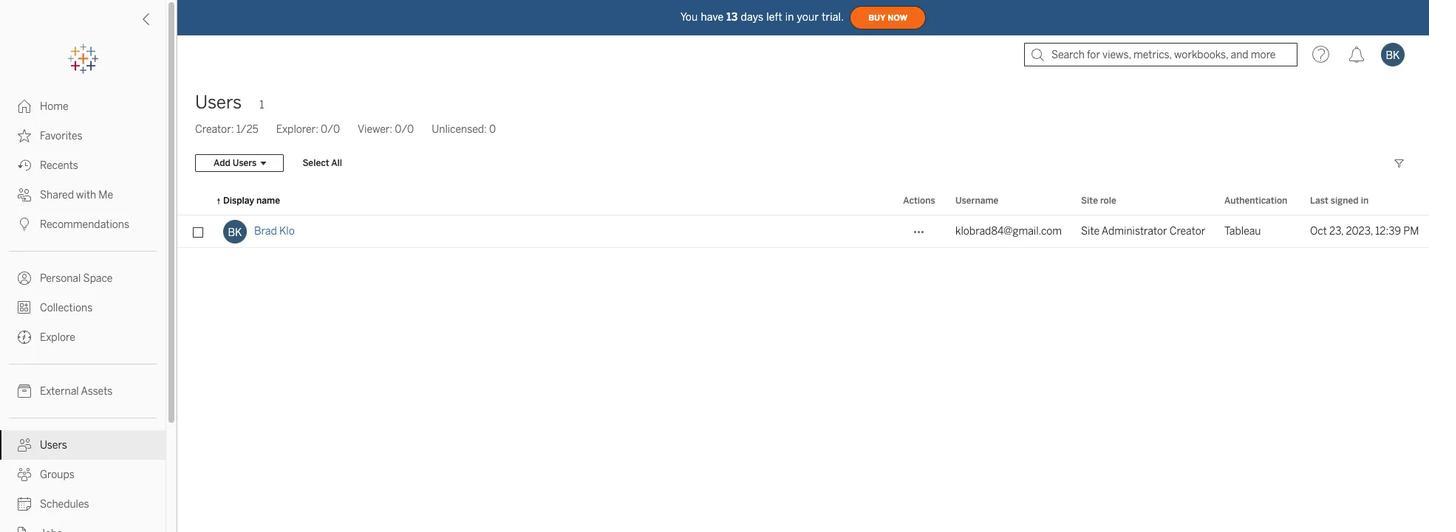 Task type: describe. For each thing, give the bounding box(es) containing it.
users link
[[0, 431, 166, 460]]

brad
[[254, 225, 277, 238]]

groups link
[[0, 460, 166, 490]]

last signed in
[[1310, 196, 1369, 206]]

all
[[331, 158, 342, 168]]

users inside popup button
[[233, 158, 257, 168]]

buy now button
[[850, 6, 926, 30]]

2023,
[[1346, 225, 1373, 238]]

grid containing brad klo
[[177, 188, 1429, 533]]

navigation panel element
[[0, 44, 166, 533]]

days
[[741, 11, 764, 23]]

1 vertical spatial in
[[1361, 196, 1369, 206]]

viewer:
[[358, 123, 392, 136]]

left
[[767, 11, 782, 23]]

site administrator creator
[[1081, 225, 1206, 238]]

actions
[[903, 196, 935, 206]]

creator
[[1170, 225, 1206, 238]]

recents
[[40, 160, 78, 172]]

schedules
[[40, 499, 89, 511]]

add users button
[[195, 154, 284, 172]]

1/25
[[236, 123, 258, 136]]

personal space
[[40, 273, 113, 285]]

23,
[[1329, 225, 1344, 238]]

display name
[[223, 196, 280, 206]]

space
[[83, 273, 113, 285]]

favorites link
[[0, 121, 166, 151]]

have
[[701, 11, 724, 23]]

explorer:
[[276, 123, 318, 136]]

username
[[955, 196, 999, 206]]

recommendations link
[[0, 210, 166, 239]]

display
[[223, 196, 254, 206]]

recommendations
[[40, 219, 129, 231]]

with
[[76, 189, 96, 202]]

0
[[489, 123, 496, 136]]

13
[[727, 11, 738, 23]]

select all button
[[293, 154, 352, 172]]

recents link
[[0, 151, 166, 180]]

tableau
[[1224, 225, 1261, 238]]

me
[[99, 189, 113, 202]]

Search for views, metrics, workbooks, and more text field
[[1024, 43, 1298, 67]]

trial.
[[822, 11, 844, 23]]

collections
[[40, 302, 93, 315]]

home link
[[0, 92, 166, 121]]

external
[[40, 386, 79, 398]]

explorer: 0/0
[[276, 123, 340, 136]]

buy now
[[868, 13, 908, 23]]

pm
[[1403, 225, 1419, 238]]

0 vertical spatial users
[[195, 92, 242, 113]]

1
[[260, 99, 264, 112]]

select all
[[303, 158, 342, 168]]

now
[[888, 13, 908, 23]]



Task type: locate. For each thing, give the bounding box(es) containing it.
explore
[[40, 332, 75, 344]]

you
[[680, 11, 698, 23]]

1 vertical spatial users
[[233, 158, 257, 168]]

klobrad84@gmail.com
[[955, 225, 1062, 238]]

site down site role
[[1081, 225, 1100, 238]]

site role
[[1081, 196, 1116, 206]]

viewer: 0/0
[[358, 123, 414, 136]]

0 vertical spatial in
[[785, 11, 794, 23]]

signed
[[1331, 196, 1359, 206]]

home
[[40, 100, 69, 113]]

brad klo
[[254, 225, 295, 238]]

site for site administrator creator
[[1081, 225, 1100, 238]]

site left role
[[1081, 196, 1098, 206]]

external assets link
[[0, 377, 166, 406]]

in
[[785, 11, 794, 23], [1361, 196, 1369, 206]]

1 site from the top
[[1081, 196, 1098, 206]]

name
[[256, 196, 280, 206]]

creator:
[[195, 123, 234, 136]]

in right signed
[[1361, 196, 1369, 206]]

assets
[[81, 386, 113, 398]]

0 horizontal spatial 0/0
[[321, 123, 340, 136]]

row
[[177, 216, 1429, 248]]

authentication
[[1224, 196, 1287, 206]]

2 0/0 from the left
[[395, 123, 414, 136]]

favorites
[[40, 130, 83, 143]]

shared
[[40, 189, 74, 202]]

klo
[[279, 225, 295, 238]]

last
[[1310, 196, 1328, 206]]

explore link
[[0, 323, 166, 352]]

buy
[[868, 13, 885, 23]]

users right add
[[233, 158, 257, 168]]

administrator
[[1102, 225, 1167, 238]]

you have 13 days left in your trial.
[[680, 11, 844, 23]]

0/0 right viewer:
[[395, 123, 414, 136]]

grid
[[177, 188, 1429, 533]]

personal space link
[[0, 264, 166, 293]]

unlicensed: 0
[[432, 123, 496, 136]]

shared with me
[[40, 189, 113, 202]]

12:39
[[1375, 225, 1401, 238]]

1 horizontal spatial in
[[1361, 196, 1369, 206]]

in right left
[[785, 11, 794, 23]]

oct
[[1310, 225, 1327, 238]]

0/0 for explorer: 0/0
[[321, 123, 340, 136]]

shared with me link
[[0, 180, 166, 210]]

your
[[797, 11, 819, 23]]

users up "creator:"
[[195, 92, 242, 113]]

unlicensed:
[[432, 123, 487, 136]]

0 horizontal spatial in
[[785, 11, 794, 23]]

role
[[1100, 196, 1116, 206]]

oct 23, 2023, 12:39 pm
[[1310, 225, 1419, 238]]

schedules link
[[0, 490, 166, 519]]

brad klo link
[[254, 216, 295, 248]]

0/0 right explorer:
[[321, 123, 340, 136]]

1 vertical spatial site
[[1081, 225, 1100, 238]]

add
[[214, 158, 230, 168]]

users inside "link"
[[40, 440, 67, 452]]

2 site from the top
[[1081, 225, 1100, 238]]

site
[[1081, 196, 1098, 206], [1081, 225, 1100, 238]]

users up groups
[[40, 440, 67, 452]]

external assets
[[40, 386, 113, 398]]

2 vertical spatial users
[[40, 440, 67, 452]]

0 vertical spatial site
[[1081, 196, 1098, 206]]

personal
[[40, 273, 81, 285]]

main navigation. press the up and down arrow keys to access links. element
[[0, 92, 166, 533]]

1 0/0 from the left
[[321, 123, 340, 136]]

groups
[[40, 469, 74, 482]]

creator: 1/25
[[195, 123, 258, 136]]

add users
[[214, 158, 257, 168]]

users
[[195, 92, 242, 113], [233, 158, 257, 168], [40, 440, 67, 452]]

0/0 for viewer: 0/0
[[395, 123, 414, 136]]

select
[[303, 158, 329, 168]]

row containing brad klo
[[177, 216, 1429, 248]]

1 horizontal spatial 0/0
[[395, 123, 414, 136]]

collections link
[[0, 293, 166, 323]]

site for site role
[[1081, 196, 1098, 206]]

0/0
[[321, 123, 340, 136], [395, 123, 414, 136]]



Task type: vqa. For each thing, say whether or not it's contained in the screenshot.
Brad on the top of page
yes



